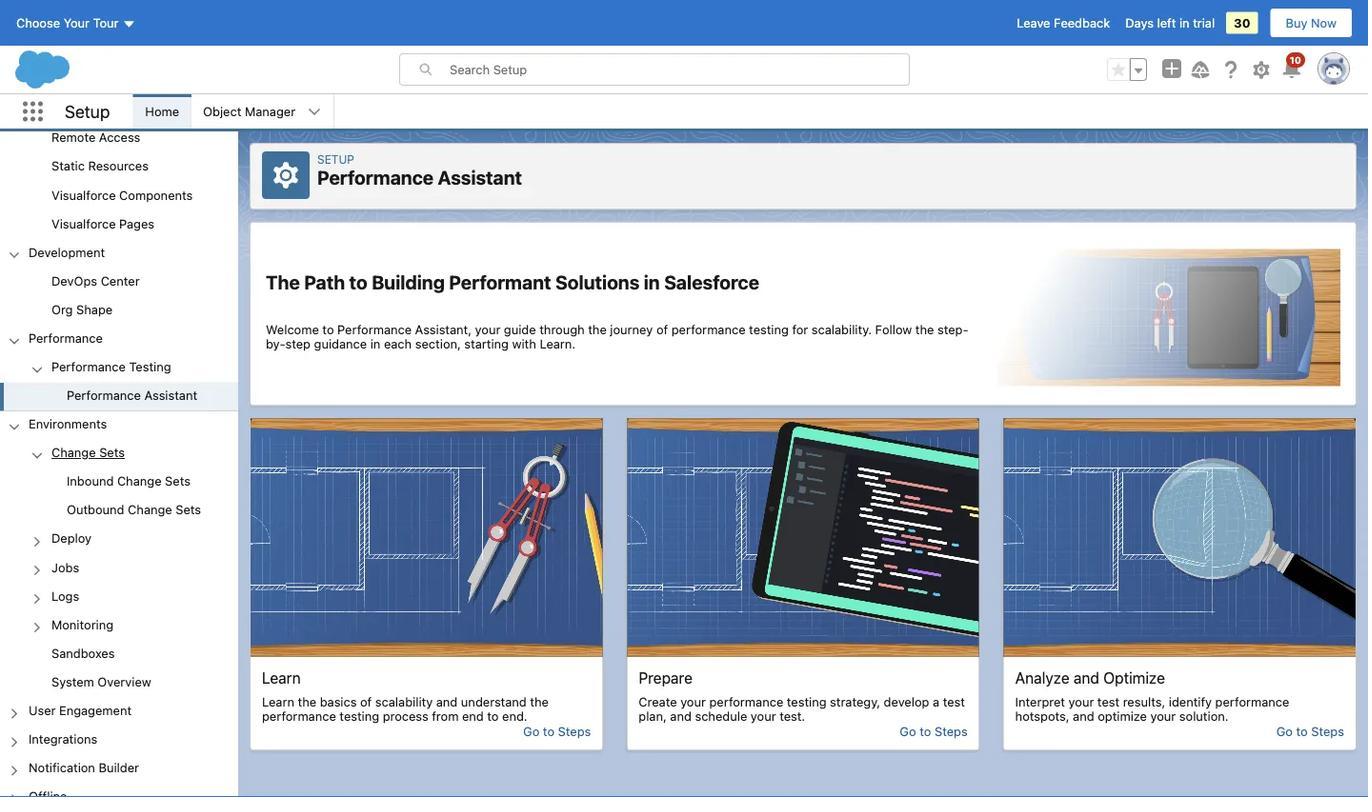Task type: locate. For each thing, give the bounding box(es) containing it.
0 horizontal spatial test
[[943, 695, 966, 710]]

tour
[[93, 16, 119, 30]]

setup for setup performance assistant
[[317, 153, 354, 166]]

go inside the prepare create your performance testing strategy, develop a test plan, and schedule your test. go to steps
[[900, 725, 917, 739]]

1 go to steps link from the left
[[523, 725, 591, 739]]

change down inbound change sets link
[[128, 503, 172, 517]]

leave
[[1017, 16, 1051, 30]]

the
[[266, 271, 300, 293]]

group for development
[[0, 268, 238, 325]]

sets up inbound change sets
[[99, 446, 125, 460]]

test inside analyze and optimize interpret your test results, identify performance hotspots, and optimize your solution. go to steps
[[1098, 695, 1120, 710]]

performance assistant tree item
[[0, 383, 238, 411]]

2 vertical spatial sets
[[176, 503, 201, 517]]

performance assistant link
[[67, 388, 197, 406]]

change for outbound
[[128, 503, 172, 517]]

guidance
[[314, 337, 367, 351]]

0 vertical spatial setup
[[65, 101, 110, 122]]

1 vertical spatial assistant
[[144, 388, 197, 403]]

and right plan,
[[670, 710, 692, 724]]

understand
[[461, 695, 527, 710]]

performance
[[317, 166, 434, 189], [338, 323, 412, 337], [29, 331, 103, 345], [51, 360, 126, 374], [67, 388, 141, 403]]

0 vertical spatial sets
[[99, 446, 125, 460]]

testing left "process" at the bottom left of the page
[[340, 710, 379, 724]]

to inside welcome to performance assistant, your guide through the journey of performance testing for scalability. follow the step- by-step guidance in each section, starting with learn.
[[323, 323, 334, 337]]

1 vertical spatial sets
[[165, 474, 191, 489]]

sets down inbound change sets link
[[176, 503, 201, 517]]

performance down building
[[338, 323, 412, 337]]

notification builder link
[[29, 761, 139, 778]]

overview
[[98, 675, 151, 689]]

and left end
[[436, 695, 458, 710]]

change
[[51, 446, 96, 460], [117, 474, 162, 489], [128, 503, 172, 517]]

in up journey
[[644, 271, 660, 293]]

0 vertical spatial change
[[51, 446, 96, 460]]

0 horizontal spatial go to steps link
[[523, 725, 591, 739]]

1 vertical spatial learn
[[262, 695, 295, 710]]

sets
[[99, 446, 125, 460], [165, 474, 191, 489], [176, 503, 201, 517]]

testing left for
[[749, 323, 789, 337]]

2 vertical spatial change
[[128, 503, 172, 517]]

1 horizontal spatial assistant
[[438, 166, 522, 189]]

system overview link
[[51, 675, 151, 692]]

go inside analyze and optimize interpret your test results, identify performance hotspots, and optimize your solution. go to steps
[[1277, 725, 1294, 739]]

each
[[384, 337, 412, 351]]

development tree item
[[0, 239, 238, 325]]

1 horizontal spatial steps
[[935, 725, 968, 739]]

1 vertical spatial setup
[[317, 153, 354, 166]]

monitoring
[[51, 618, 113, 632]]

group containing change sets
[[0, 440, 238, 698]]

1 vertical spatial of
[[360, 695, 372, 710]]

go to steps link for the
[[523, 725, 591, 739]]

2 vertical spatial in
[[371, 337, 381, 351]]

through
[[540, 323, 585, 337]]

group containing devops center
[[0, 268, 238, 325]]

schedule
[[695, 710, 748, 724]]

devops
[[51, 274, 97, 288]]

go to steps link for your
[[900, 725, 968, 739]]

your left the guide
[[475, 323, 501, 337]]

to
[[349, 271, 368, 293], [323, 323, 334, 337], [487, 710, 499, 724], [543, 725, 555, 739], [920, 725, 932, 739], [1297, 725, 1309, 739]]

performance down performance testing link
[[67, 388, 141, 403]]

group
[[0, 0, 238, 239], [1108, 58, 1148, 81], [0, 268, 238, 325], [0, 440, 238, 698], [0, 469, 238, 526]]

2 steps from the left
[[935, 725, 968, 739]]

visualforce down static resources link
[[51, 188, 116, 202]]

visualforce pages
[[51, 216, 155, 231]]

monitoring link
[[51, 618, 113, 635]]

0 vertical spatial of
[[657, 323, 668, 337]]

testing left strategy,
[[787, 695, 827, 710]]

inbound change sets link
[[67, 474, 191, 492]]

visualforce up development
[[51, 216, 116, 231]]

go to steps link for optimize
[[1277, 725, 1345, 739]]

follow
[[876, 323, 913, 337]]

of right basics
[[360, 695, 372, 710]]

1 horizontal spatial setup
[[317, 153, 354, 166]]

deploy link
[[51, 532, 92, 549]]

with
[[512, 337, 537, 351]]

in
[[1180, 16, 1190, 30], [644, 271, 660, 293], [371, 337, 381, 351]]

performance down setup link
[[317, 166, 434, 189]]

2 go to steps link from the left
[[900, 725, 968, 739]]

devops center link
[[51, 274, 140, 291]]

test right the a
[[943, 695, 966, 710]]

section image image
[[998, 249, 1341, 387]]

performance assistant
[[67, 388, 197, 403]]

your right interpret
[[1069, 695, 1095, 710]]

org shape
[[51, 302, 113, 317]]

2 horizontal spatial steps
[[1312, 725, 1345, 739]]

of inside welcome to performance assistant, your guide through the journey of performance testing for scalability. follow the step- by-step guidance in each section, starting with learn.
[[657, 323, 668, 337]]

1 horizontal spatial go
[[900, 725, 917, 739]]

steps for prepare
[[935, 725, 968, 739]]

1 visualforce from the top
[[51, 188, 116, 202]]

performance down performance link
[[51, 360, 126, 374]]

0 horizontal spatial steps
[[558, 725, 591, 739]]

10 button
[[1281, 52, 1306, 81]]

performance
[[672, 323, 746, 337], [710, 695, 784, 710], [1216, 695, 1290, 710], [262, 710, 336, 724]]

building
[[372, 271, 445, 293]]

0 vertical spatial learn
[[262, 669, 301, 687]]

step-
[[938, 323, 969, 337]]

2 horizontal spatial go
[[1277, 725, 1294, 739]]

setup for setup
[[65, 101, 110, 122]]

group for environments
[[0, 440, 238, 698]]

sets for outbound change sets
[[176, 503, 201, 517]]

1 vertical spatial in
[[644, 271, 660, 293]]

performance down org
[[29, 331, 103, 345]]

go inside learn learn the basics of scalability and understand the performance testing process from end to end. go to steps
[[523, 725, 540, 739]]

1 vertical spatial visualforce
[[51, 216, 116, 231]]

develop
[[884, 695, 930, 710]]

development link
[[29, 245, 105, 262]]

steps inside the prepare create your performance testing strategy, develop a test plan, and schedule your test. go to steps
[[935, 725, 968, 739]]

testing
[[129, 360, 171, 374]]

test down optimize on the right bottom of page
[[1098, 695, 1120, 710]]

0 horizontal spatial setup
[[65, 101, 110, 122]]

1 steps from the left
[[558, 725, 591, 739]]

2 test from the left
[[1098, 695, 1120, 710]]

change down environments 'link'
[[51, 446, 96, 460]]

sandboxes
[[51, 646, 115, 661]]

0 vertical spatial assistant
[[438, 166, 522, 189]]

static
[[51, 159, 85, 173]]

1 horizontal spatial go to steps link
[[900, 725, 968, 739]]

group containing inbound change sets
[[0, 469, 238, 526]]

pages
[[119, 216, 155, 231]]

/performanceassistant/resources/banner_design.png image
[[251, 419, 603, 657]]

1 go from the left
[[523, 725, 540, 739]]

1 horizontal spatial test
[[1098, 695, 1120, 710]]

environments
[[29, 417, 107, 431]]

setup link
[[317, 153, 354, 166]]

change sets
[[51, 446, 125, 460]]

performance inside learn learn the basics of scalability and understand the performance testing process from end to end. go to steps
[[262, 710, 336, 724]]

performance inside the prepare create your performance testing strategy, develop a test plan, and schedule your test. go to steps
[[710, 695, 784, 710]]

1 horizontal spatial of
[[657, 323, 668, 337]]

steps for analyze and optimize
[[1312, 725, 1345, 739]]

1 horizontal spatial in
[[644, 271, 660, 293]]

test inside the prepare create your performance testing strategy, develop a test plan, and schedule your test. go to steps
[[943, 695, 966, 710]]

path
[[304, 271, 345, 293]]

testing inside learn learn the basics of scalability and understand the performance testing process from end to end. go to steps
[[340, 710, 379, 724]]

assistant inside tree item
[[144, 388, 197, 403]]

0 vertical spatial visualforce
[[51, 188, 116, 202]]

/performanceassistant/resources/banner_execute.png image
[[628, 419, 980, 657]]

center
[[101, 274, 140, 288]]

performance for performance link
[[29, 331, 103, 345]]

performance inside welcome to performance assistant, your guide through the journey of performance testing for scalability. follow the step- by-step guidance in each section, starting with learn.
[[338, 323, 412, 337]]

outbound change sets
[[67, 503, 201, 517]]

jobs link
[[51, 560, 79, 578]]

1 vertical spatial change
[[117, 474, 162, 489]]

0 horizontal spatial go
[[523, 725, 540, 739]]

3 go to steps link from the left
[[1277, 725, 1345, 739]]

steps inside analyze and optimize interpret your test results, identify performance hotspots, and optimize your solution. go to steps
[[1312, 725, 1345, 739]]

assistant,
[[415, 323, 472, 337]]

your right create on the bottom left of page
[[681, 695, 706, 710]]

2 horizontal spatial in
[[1180, 16, 1190, 30]]

performance inside setup performance assistant
[[317, 166, 434, 189]]

sets up the outbound change sets
[[165, 474, 191, 489]]

days left in trial
[[1126, 16, 1216, 30]]

performance testing
[[51, 360, 171, 374]]

0 horizontal spatial assistant
[[144, 388, 197, 403]]

engagement
[[59, 704, 132, 718]]

your right optimize
[[1151, 710, 1177, 724]]

the left basics
[[298, 695, 317, 710]]

buy now
[[1286, 16, 1337, 30]]

solutions
[[556, 271, 640, 293]]

0 vertical spatial in
[[1180, 16, 1190, 30]]

1 learn from the top
[[262, 669, 301, 687]]

user engagement link
[[29, 704, 132, 721]]

of right journey
[[657, 323, 668, 337]]

1 test from the left
[[943, 695, 966, 710]]

0 horizontal spatial of
[[360, 695, 372, 710]]

setup inside setup performance assistant
[[317, 153, 354, 166]]

3 go from the left
[[1277, 725, 1294, 739]]

section,
[[415, 337, 461, 351]]

in right the left
[[1180, 16, 1190, 30]]

2 go from the left
[[900, 725, 917, 739]]

outbound change sets link
[[67, 503, 201, 520]]

devops center
[[51, 274, 140, 288]]

home
[[145, 104, 179, 119]]

change up the outbound change sets
[[117, 474, 162, 489]]

visualforce for visualforce components
[[51, 188, 116, 202]]

in left "each"
[[371, 337, 381, 351]]

2 horizontal spatial go to steps link
[[1277, 725, 1345, 739]]

2 visualforce from the top
[[51, 216, 116, 231]]

3 steps from the left
[[1312, 725, 1345, 739]]

steps
[[558, 725, 591, 739], [935, 725, 968, 739], [1312, 725, 1345, 739]]

0 horizontal spatial in
[[371, 337, 381, 351]]

by-
[[266, 337, 286, 351]]

the
[[588, 323, 607, 337], [916, 323, 935, 337], [298, 695, 317, 710], [530, 695, 549, 710]]



Task type: vqa. For each thing, say whether or not it's contained in the screenshot.
Error
no



Task type: describe. For each thing, give the bounding box(es) containing it.
2 learn from the top
[[262, 695, 295, 710]]

10
[[1291, 54, 1302, 65]]

visualforce components
[[51, 188, 193, 202]]

performance testing tree item
[[0, 354, 238, 411]]

go for analyze and optimize
[[1277, 725, 1294, 739]]

visualforce pages link
[[51, 216, 155, 233]]

hotspots,
[[1016, 710, 1070, 724]]

group for change sets
[[0, 469, 238, 526]]

development
[[29, 245, 105, 259]]

performance for performance assistant
[[67, 388, 141, 403]]

now
[[1312, 16, 1337, 30]]

performance inside welcome to performance assistant, your guide through the journey of performance testing for scalability. follow the step- by-step guidance in each section, starting with learn.
[[672, 323, 746, 337]]

for
[[793, 323, 809, 337]]

sandboxes link
[[51, 646, 115, 664]]

group containing remote access
[[0, 0, 238, 239]]

object manager link
[[192, 94, 307, 129]]

testing inside welcome to performance assistant, your guide through the journey of performance testing for scalability. follow the step- by-step guidance in each section, starting with learn.
[[749, 323, 789, 337]]

sets for inbound change sets
[[165, 474, 191, 489]]

end
[[462, 710, 484, 724]]

logs link
[[51, 589, 79, 606]]

org
[[51, 302, 73, 317]]

system
[[51, 675, 94, 689]]

scalability
[[375, 695, 433, 710]]

learn learn the basics of scalability and understand the performance testing process from end to end. go to steps
[[262, 669, 591, 739]]

the right the end.
[[530, 695, 549, 710]]

your left 'test.'
[[751, 710, 777, 724]]

a
[[933, 695, 940, 710]]

remote access
[[51, 130, 140, 145]]

shape
[[76, 302, 113, 317]]

of inside learn learn the basics of scalability and understand the performance testing process from end to end. go to steps
[[360, 695, 372, 710]]

the left "step-"
[[916, 323, 935, 337]]

from
[[432, 710, 459, 724]]

analyze and optimize interpret your test results, identify performance hotspots, and optimize your solution. go to steps
[[1016, 669, 1345, 739]]

to inside analyze and optimize interpret your test results, identify performance hotspots, and optimize your solution. go to steps
[[1297, 725, 1309, 739]]

learn.
[[540, 337, 576, 351]]

performance link
[[29, 331, 103, 348]]

guide
[[504, 323, 536, 337]]

user engagement
[[29, 704, 132, 718]]

optimize
[[1098, 710, 1148, 724]]

to inside the prepare create your performance testing strategy, develop a test plan, and schedule your test. go to steps
[[920, 725, 932, 739]]

and inside the prepare create your performance testing strategy, develop a test plan, and schedule your test. go to steps
[[670, 710, 692, 724]]

performance tree item
[[0, 325, 238, 411]]

home link
[[134, 94, 191, 129]]

optimize
[[1104, 669, 1166, 687]]

scalability.
[[812, 323, 872, 337]]

identify
[[1169, 695, 1213, 710]]

your
[[64, 16, 90, 30]]

change for inbound
[[117, 474, 162, 489]]

performance for performance testing
[[51, 360, 126, 374]]

the left journey
[[588, 323, 607, 337]]

journey
[[610, 323, 653, 337]]

leave feedback
[[1017, 16, 1111, 30]]

choose your tour
[[16, 16, 119, 30]]

jobs
[[51, 560, 79, 575]]

in inside welcome to performance assistant, your guide through the journey of performance testing for scalability. follow the step- by-step guidance in each section, starting with learn.
[[371, 337, 381, 351]]

test.
[[780, 710, 806, 724]]

solution.
[[1180, 710, 1229, 724]]

and left optimize
[[1074, 710, 1095, 724]]

deploy
[[51, 532, 92, 546]]

change sets tree item
[[0, 440, 238, 526]]

object
[[203, 104, 242, 119]]

user
[[29, 704, 56, 718]]

setup performance assistant
[[317, 153, 522, 189]]

logs
[[51, 589, 79, 603]]

prepare create your performance testing strategy, develop a test plan, and schedule your test. go to steps
[[639, 669, 968, 739]]

buy now button
[[1270, 8, 1354, 38]]

your inside welcome to performance assistant, your guide through the journey of performance testing for scalability. follow the step- by-step guidance in each section, starting with learn.
[[475, 323, 501, 337]]

trial
[[1194, 16, 1216, 30]]

steps inside learn learn the basics of scalability and understand the performance testing process from end to end. go to steps
[[558, 725, 591, 739]]

basics
[[320, 695, 357, 710]]

choose
[[16, 16, 60, 30]]

outbound
[[67, 503, 124, 517]]

notification builder
[[29, 761, 139, 775]]

static resources
[[51, 159, 149, 173]]

system overview
[[51, 675, 151, 689]]

performance testing link
[[51, 360, 171, 377]]

strategy,
[[830, 695, 881, 710]]

process
[[383, 710, 429, 724]]

go for prepare
[[900, 725, 917, 739]]

change sets link
[[51, 446, 125, 463]]

step
[[286, 337, 311, 351]]

days
[[1126, 16, 1154, 30]]

the path to building performant solutions in salesforce
[[266, 271, 760, 293]]

/performanceassistant/resources/banner_analyze.png image
[[1004, 419, 1356, 657]]

testing inside the prepare create your performance testing strategy, develop a test plan, and schedule your test. go to steps
[[787, 695, 827, 710]]

manager
[[245, 104, 296, 119]]

visualforce for visualforce pages
[[51, 216, 116, 231]]

builder
[[99, 761, 139, 775]]

assistant inside setup performance assistant
[[438, 166, 522, 189]]

components
[[119, 188, 193, 202]]

leave feedback link
[[1017, 16, 1111, 30]]

static resources link
[[51, 159, 149, 176]]

end.
[[502, 710, 528, 724]]

and inside learn learn the basics of scalability and understand the performance testing process from end to end. go to steps
[[436, 695, 458, 710]]

left
[[1158, 16, 1177, 30]]

prepare
[[639, 669, 693, 687]]

environments tree item
[[0, 411, 238, 698]]

remote access link
[[51, 130, 140, 147]]

visualforce components link
[[51, 188, 193, 205]]

integrations link
[[29, 732, 97, 750]]

plan,
[[639, 710, 667, 724]]

performance inside analyze and optimize interpret your test results, identify performance hotspots, and optimize your solution. go to steps
[[1216, 695, 1290, 710]]

interpret
[[1016, 695, 1066, 710]]

create
[[639, 695, 677, 710]]

welcome
[[266, 323, 319, 337]]

Search Setup text field
[[450, 54, 909, 85]]

and right analyze
[[1074, 669, 1100, 687]]

welcome to performance assistant, your guide through the journey of performance testing for scalability. follow the step- by-step guidance in each section, starting with learn.
[[266, 323, 969, 351]]



